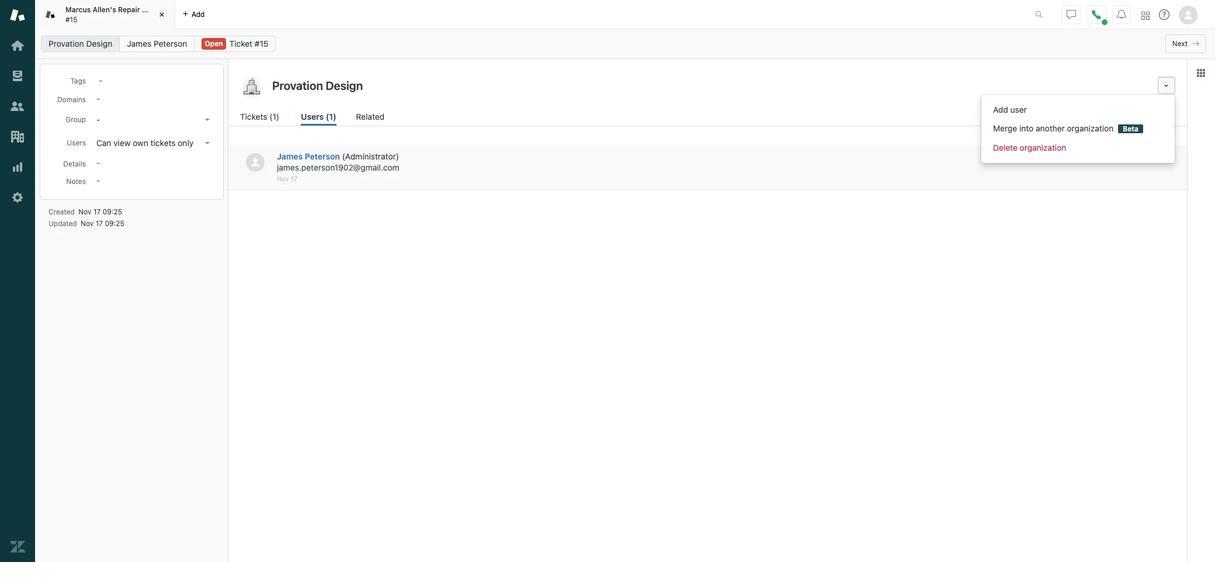 Task type: vqa. For each thing, say whether or not it's contained in the screenshot.
Can
yes



Task type: locate. For each thing, give the bounding box(es) containing it.
users
[[301, 112, 324, 122], [67, 138, 86, 147]]

main element
[[0, 0, 35, 562]]

get started image
[[10, 38, 25, 53]]

09:25 right updated
[[105, 219, 124, 228]]

created
[[48, 207, 75, 216]]

1 vertical spatial 17
[[93, 207, 101, 216]]

17 down james.peterson1902@gmail.com
[[291, 175, 298, 182]]

09:25 right created
[[103, 207, 122, 216]]

tabs tab list
[[35, 0, 1023, 29]]

peterson inside secondary element
[[154, 39, 187, 48]]

users right tickets (1) link
[[301, 112, 324, 122]]

17 right created
[[93, 207, 101, 216]]

1 horizontal spatial users
[[301, 112, 324, 122]]

1 horizontal spatial (1)
[[326, 112, 336, 122]]

james
[[127, 39, 151, 48], [277, 151, 303, 161]]

1 vertical spatial #15
[[255, 39, 268, 48]]

nov right created
[[79, 207, 92, 216]]

1 vertical spatial james peterson link
[[277, 151, 340, 161]]

icon_org image
[[240, 77, 264, 100]]

0 vertical spatial james
[[127, 39, 151, 48]]

17 inside james peterson ( administrator ) james.peterson1902@gmail.com nov 17
[[291, 175, 298, 182]]

(1) for users (1)
[[326, 112, 336, 122]]

1 horizontal spatial ticket
[[229, 39, 253, 48]]

add
[[192, 10, 205, 18]]

apps image
[[1197, 68, 1206, 78]]

(1)
[[270, 112, 279, 122], [326, 112, 336, 122]]

arrow down image
[[205, 142, 210, 144]]

notifications image
[[1117, 10, 1127, 19]]

tab
[[35, 0, 175, 29]]

get help image
[[1159, 9, 1170, 20]]

peterson for james peterson
[[154, 39, 187, 48]]

peterson
[[154, 39, 187, 48], [305, 151, 340, 161]]

1 horizontal spatial james peterson link
[[277, 151, 340, 161]]

ticket right open
[[229, 39, 253, 48]]

2 (1) from the left
[[326, 112, 336, 122]]

1 vertical spatial peterson
[[305, 151, 340, 161]]

james down repair
[[127, 39, 151, 48]]

tickets (1)
[[240, 112, 279, 122]]

0 vertical spatial #15
[[65, 15, 77, 24]]

#15 down 'marcus'
[[65, 15, 77, 24]]

nov right updated
[[81, 219, 94, 228]]

beta
[[1123, 124, 1139, 133]]

delete
[[993, 143, 1018, 153]]

0 horizontal spatial #15
[[65, 15, 77, 24]]

None text field
[[269, 77, 1153, 94]]

users up details
[[67, 138, 86, 147]]

tab containing marcus allen's repair ticket
[[35, 0, 175, 29]]

#15 up icon_org
[[255, 39, 268, 48]]

1 vertical spatial james
[[277, 151, 303, 161]]

1 vertical spatial nov
[[79, 207, 92, 216]]

peterson inside james peterson ( administrator ) james.peterson1902@gmail.com nov 17
[[305, 151, 340, 161]]

1 vertical spatial 09:25
[[105, 219, 124, 228]]

0 vertical spatial nov
[[277, 175, 289, 182]]

1 horizontal spatial organization
[[1067, 123, 1114, 133]]

ticket inside marcus allen's repair ticket #15
[[142, 5, 163, 14]]

tickets (1) link
[[240, 110, 281, 126]]

updated
[[48, 219, 77, 228]]

09:25
[[103, 207, 122, 216], [105, 219, 124, 228]]

1 vertical spatial organization
[[1020, 143, 1067, 153]]

0 horizontal spatial james peterson link
[[119, 36, 195, 52]]

organization
[[1067, 123, 1114, 133], [1020, 143, 1067, 153]]

- button
[[93, 112, 214, 128]]

peterson down close image
[[154, 39, 187, 48]]

secondary element
[[35, 32, 1215, 56]]

0 vertical spatial users
[[301, 112, 324, 122]]

0 horizontal spatial (1)
[[270, 112, 279, 122]]

(
[[342, 151, 345, 161]]

james inside james peterson ( administrator ) james.peterson1902@gmail.com nov 17
[[277, 151, 303, 161]]

provation
[[48, 39, 84, 48]]

james peterson link up james.peterson1902@gmail.com
[[277, 151, 340, 161]]

james inside secondary element
[[127, 39, 151, 48]]

(1) right tickets
[[270, 112, 279, 122]]

ticket right repair
[[142, 5, 163, 14]]

ticket
[[142, 5, 163, 14], [229, 39, 253, 48]]

provation design link
[[41, 36, 120, 52]]

reporting image
[[10, 160, 25, 175]]

organization down add user link at right
[[1067, 123, 1114, 133]]

zendesk image
[[10, 539, 25, 555]]

delete organization link
[[982, 138, 1175, 157]]

nov down james.peterson1902@gmail.com
[[277, 175, 289, 182]]

zendesk products image
[[1142, 11, 1150, 20]]

domains
[[57, 95, 86, 104]]

0 vertical spatial ticket
[[142, 5, 163, 14]]

1 horizontal spatial peterson
[[305, 151, 340, 161]]

next button
[[1166, 34, 1207, 53]]

0 horizontal spatial ticket
[[142, 5, 163, 14]]

1 horizontal spatial #15
[[255, 39, 268, 48]]

merge
[[993, 123, 1017, 133]]

0 horizontal spatial users
[[67, 138, 86, 147]]

1 vertical spatial ticket
[[229, 39, 253, 48]]

notes
[[66, 177, 86, 186]]

zendesk support image
[[10, 8, 25, 23]]

view
[[114, 138, 131, 148]]

#15
[[65, 15, 77, 24], [255, 39, 268, 48]]

user
[[1011, 105, 1027, 115]]

open
[[205, 39, 223, 48]]

17
[[291, 175, 298, 182], [93, 207, 101, 216], [96, 219, 103, 228]]

details
[[63, 160, 86, 168]]

0 horizontal spatial peterson
[[154, 39, 187, 48]]

nov
[[277, 175, 289, 182], [79, 207, 92, 216], [81, 219, 94, 228]]

allen's
[[93, 5, 116, 14]]

0 vertical spatial peterson
[[154, 39, 187, 48]]

can view own tickets only
[[96, 138, 194, 148]]

0 vertical spatial 09:25
[[103, 207, 122, 216]]

users for users (1)
[[301, 112, 324, 122]]

0 vertical spatial 17
[[291, 175, 298, 182]]

ticket #15
[[229, 39, 268, 48]]

tickets
[[240, 112, 267, 122]]

add
[[993, 105, 1008, 115]]

0 horizontal spatial james
[[127, 39, 151, 48]]

james peterson link
[[119, 36, 195, 52], [277, 151, 340, 161]]

(1) left related
[[326, 112, 336, 122]]

1 horizontal spatial james
[[277, 151, 303, 161]]

17 right updated
[[96, 219, 103, 228]]

1 (1) from the left
[[270, 112, 279, 122]]

organization down another
[[1020, 143, 1067, 153]]

james peterson link down close image
[[119, 36, 195, 52]]

can
[[96, 138, 111, 148]]

1 vertical spatial users
[[67, 138, 86, 147]]

users (1) link
[[301, 110, 336, 126]]

0 horizontal spatial organization
[[1020, 143, 1067, 153]]

peterson up james.peterson1902@gmail.com
[[305, 151, 340, 161]]

james down users (1) link
[[277, 151, 303, 161]]



Task type: describe. For each thing, give the bounding box(es) containing it.
button displays agent's chat status as invisible. image
[[1067, 10, 1076, 19]]

only
[[178, 138, 194, 148]]

provation design
[[48, 39, 112, 48]]

delete organization
[[993, 143, 1067, 153]]

organizations image
[[10, 129, 25, 144]]

-
[[96, 115, 100, 124]]

marcus allen's repair ticket #15
[[65, 5, 163, 24]]

customers image
[[10, 99, 25, 114]]

related link
[[356, 110, 386, 126]]

james peterson ( administrator ) james.peterson1902@gmail.com nov 17
[[277, 151, 399, 182]]

repair
[[118, 5, 140, 14]]

peterson for james peterson ( administrator ) james.peterson1902@gmail.com nov 17
[[305, 151, 340, 161]]

#15 inside marcus allen's repair ticket #15
[[65, 15, 77, 24]]

next
[[1173, 39, 1188, 48]]

0 vertical spatial organization
[[1067, 123, 1114, 133]]

can view own tickets only button
[[93, 135, 214, 151]]

tickets
[[151, 138, 176, 148]]

own
[[133, 138, 148, 148]]

nov inside james peterson ( administrator ) james.peterson1902@gmail.com nov 17
[[277, 175, 289, 182]]

another
[[1036, 123, 1065, 133]]

created nov 17 09:25 updated nov 17 09:25
[[48, 207, 124, 228]]

tags
[[70, 77, 86, 85]]

administrator
[[345, 151, 396, 161]]

design
[[86, 39, 112, 48]]

add button
[[175, 0, 212, 29]]

into
[[1020, 123, 1034, 133]]

close image
[[156, 9, 168, 20]]

users (1)
[[301, 112, 336, 122]]

views image
[[10, 68, 25, 84]]

related
[[356, 112, 385, 122]]

merge into another organization
[[993, 123, 1114, 133]]

add user link
[[982, 101, 1175, 119]]

(1) for tickets (1)
[[270, 112, 279, 122]]

2 vertical spatial nov
[[81, 219, 94, 228]]

users for users
[[67, 138, 86, 147]]

marcus
[[65, 5, 91, 14]]

admin image
[[10, 190, 25, 205]]

0 vertical spatial james peterson link
[[119, 36, 195, 52]]

2 vertical spatial 17
[[96, 219, 103, 228]]

james peterson
[[127, 39, 187, 48]]

james for james peterson ( administrator ) james.peterson1902@gmail.com nov 17
[[277, 151, 303, 161]]

james for james peterson
[[127, 39, 151, 48]]

arrow down image
[[205, 119, 210, 121]]

- field
[[94, 74, 214, 86]]

#15 inside secondary element
[[255, 39, 268, 48]]

group
[[66, 115, 86, 124]]

ticket inside secondary element
[[229, 39, 253, 48]]

add user
[[993, 105, 1027, 115]]

james.peterson1902@gmail.com
[[277, 162, 399, 172]]

)
[[396, 151, 399, 161]]



